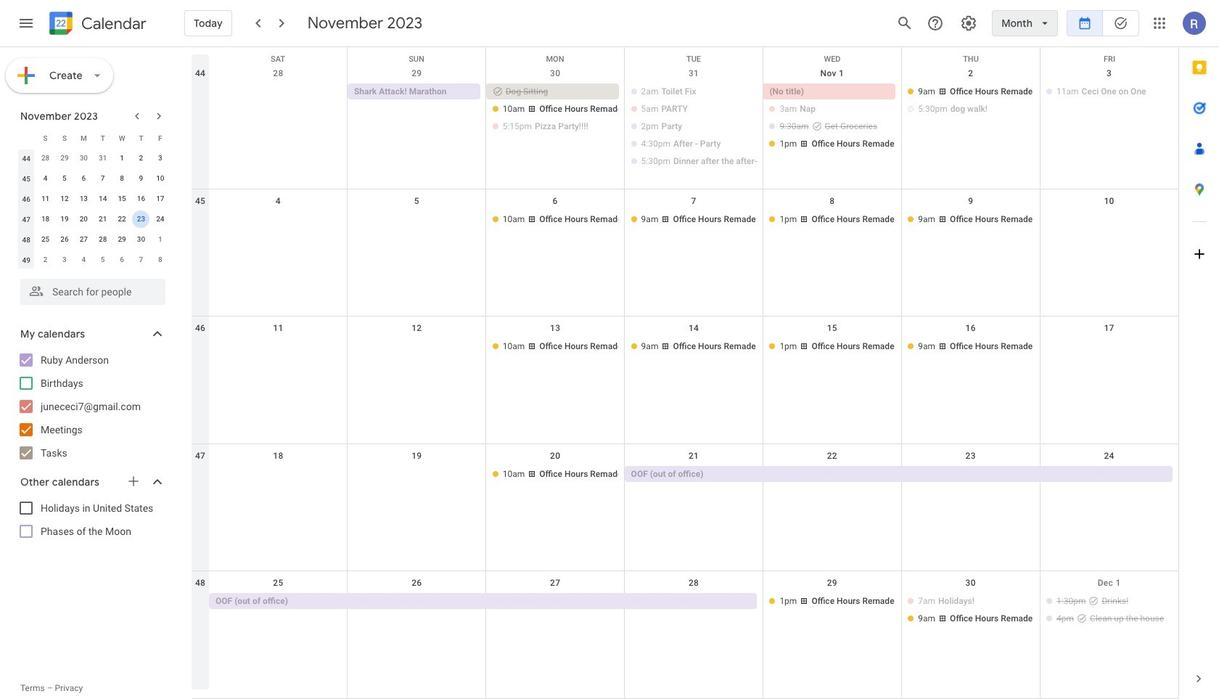 Task type: describe. For each thing, give the bounding box(es) containing it.
26 element
[[56, 231, 73, 248]]

6 element
[[75, 170, 92, 187]]

october 31 element
[[94, 150, 112, 167]]

21 element
[[94, 211, 112, 228]]

10 element
[[152, 170, 169, 187]]

16 element
[[132, 190, 150, 208]]

november 2023 grid
[[14, 128, 170, 270]]

cell inside row group
[[132, 209, 151, 229]]

2 element
[[132, 150, 150, 167]]

row group inside the november 2023 grid
[[17, 148, 170, 270]]

october 28 element
[[37, 150, 54, 167]]

24 element
[[152, 211, 169, 228]]

my calendars list
[[3, 348, 180, 465]]

22 element
[[113, 211, 131, 228]]

25 element
[[37, 231, 54, 248]]

14 element
[[94, 190, 112, 208]]

3 element
[[152, 150, 169, 167]]

december 4 element
[[75, 251, 92, 269]]

8 element
[[113, 170, 131, 187]]

30 element
[[132, 231, 150, 248]]

28 element
[[94, 231, 112, 248]]

29 element
[[113, 231, 131, 248]]

december 8 element
[[152, 251, 169, 269]]

december 5 element
[[94, 251, 112, 269]]

1 element
[[113, 150, 131, 167]]

settings menu image
[[960, 15, 978, 32]]



Task type: locate. For each thing, give the bounding box(es) containing it.
19 element
[[56, 211, 73, 228]]

13 element
[[75, 190, 92, 208]]

tab list
[[1180, 47, 1219, 658]]

15 element
[[113, 190, 131, 208]]

calendar element
[[46, 9, 147, 41]]

20 element
[[75, 211, 92, 228]]

october 29 element
[[56, 150, 73, 167]]

12 element
[[56, 190, 73, 208]]

december 1 element
[[152, 231, 169, 248]]

december 3 element
[[56, 251, 73, 269]]

Search for people text field
[[29, 279, 157, 305]]

december 6 element
[[113, 251, 131, 269]]

18 element
[[37, 211, 54, 228]]

5 element
[[56, 170, 73, 187]]

december 7 element
[[132, 251, 150, 269]]

row
[[192, 47, 1179, 69], [192, 62, 1179, 189], [17, 128, 170, 148], [17, 148, 170, 168], [17, 168, 170, 189], [17, 189, 170, 209], [192, 189, 1179, 317], [17, 209, 170, 229], [17, 229, 170, 250], [17, 250, 170, 270], [192, 317, 1179, 444], [192, 444, 1179, 572], [192, 572, 1179, 699]]

23 element
[[132, 211, 150, 228]]

9 element
[[132, 170, 150, 187]]

11 element
[[37, 190, 54, 208]]

column header
[[17, 128, 36, 148]]

heading
[[78, 15, 147, 32]]

None search field
[[0, 273, 180, 305]]

grid
[[192, 47, 1179, 699]]

heading inside calendar element
[[78, 15, 147, 32]]

17 element
[[152, 190, 169, 208]]

cell
[[209, 83, 348, 171], [486, 83, 625, 171], [625, 83, 763, 171], [763, 83, 902, 171], [902, 83, 1040, 171], [132, 209, 151, 229], [209, 211, 348, 228], [348, 211, 486, 228], [1040, 211, 1179, 228], [209, 338, 348, 356], [348, 338, 486, 356], [1040, 338, 1179, 356], [209, 466, 348, 483], [348, 466, 486, 483], [763, 466, 902, 483], [902, 466, 1040, 483], [1040, 466, 1179, 483], [348, 593, 486, 628], [486, 593, 625, 628], [625, 593, 763, 628], [902, 593, 1040, 628], [1040, 593, 1179, 628]]

other calendars list
[[3, 497, 180, 543]]

7 element
[[94, 170, 112, 187]]

4 element
[[37, 170, 54, 187]]

main drawer image
[[17, 15, 35, 32]]

column header inside the november 2023 grid
[[17, 128, 36, 148]]

december 2 element
[[37, 251, 54, 269]]

row group
[[17, 148, 170, 270]]

27 element
[[75, 231, 92, 248]]

add other calendars image
[[126, 474, 141, 489]]

october 30 element
[[75, 150, 92, 167]]



Task type: vqa. For each thing, say whether or not it's contained in the screenshot.
February 25 element
no



